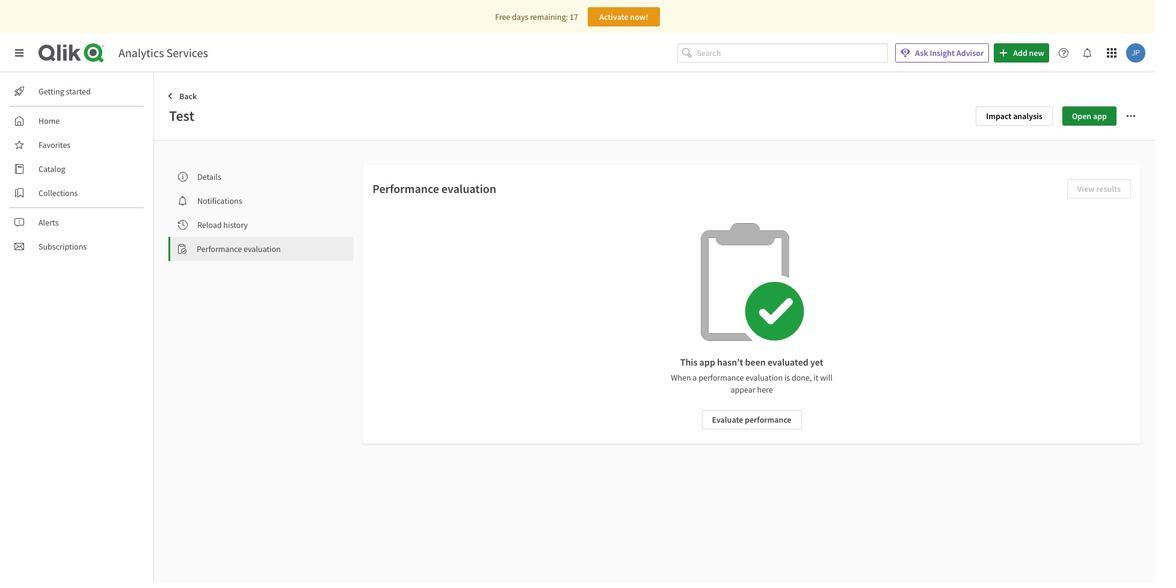 Task type: locate. For each thing, give the bounding box(es) containing it.
1 vertical spatial performance evaluation
[[197, 244, 281, 255]]

0 vertical spatial performance evaluation
[[373, 181, 496, 196]]

analytics services
[[119, 45, 208, 60]]

activate now!
[[599, 11, 649, 22]]

performance down hasn't
[[699, 372, 744, 383]]

1 vertical spatial performance
[[197, 244, 242, 255]]

evaluate
[[712, 415, 743, 425]]

1 horizontal spatial app
[[1093, 110, 1107, 121]]

0 horizontal spatial performance evaluation
[[197, 244, 281, 255]]

days
[[512, 11, 529, 22]]

app for open
[[1093, 110, 1107, 121]]

reload history
[[197, 220, 248, 230]]

2 vertical spatial evaluation
[[746, 372, 783, 383]]

impact
[[986, 110, 1012, 121]]

Search text field
[[697, 43, 888, 63]]

evaluation inside this app hasn't been evaluated yet when a performance evaluation is done, it will appear here
[[746, 372, 783, 383]]

reload
[[197, 220, 222, 230]]

started
[[66, 86, 91, 97]]

impact analysis button
[[976, 106, 1053, 125]]

performance down here
[[745, 415, 792, 425]]

advisor
[[957, 48, 984, 58]]

navigation pane element
[[0, 77, 153, 261]]

evaluation
[[442, 181, 496, 196], [244, 244, 281, 255], [746, 372, 783, 383]]

searchbar element
[[678, 43, 888, 63]]

1 vertical spatial app
[[700, 356, 715, 368]]

0 vertical spatial evaluation
[[442, 181, 496, 196]]

it
[[814, 372, 819, 383]]

0 vertical spatial app
[[1093, 110, 1107, 121]]

getting started
[[39, 86, 91, 97]]

1 vertical spatial evaluation
[[244, 244, 281, 255]]

alerts
[[39, 217, 59, 228]]

app right the open
[[1093, 110, 1107, 121]]

home
[[39, 116, 60, 126]]

app
[[1093, 110, 1107, 121], [700, 356, 715, 368]]

1 horizontal spatial performance evaluation
[[373, 181, 496, 196]]

performance
[[373, 181, 439, 196], [197, 244, 242, 255]]

0 horizontal spatial app
[[700, 356, 715, 368]]

0 horizontal spatial performance
[[699, 372, 744, 383]]

performance
[[699, 372, 744, 383], [745, 415, 792, 425]]

open app button
[[1063, 106, 1117, 125]]

notifications link
[[168, 189, 353, 213]]

0 vertical spatial performance
[[699, 372, 744, 383]]

0 vertical spatial performance
[[373, 181, 439, 196]]

done,
[[792, 372, 812, 383]]

open app
[[1072, 110, 1107, 121]]

subscriptions link
[[10, 237, 144, 256]]

1 horizontal spatial performance
[[373, 181, 439, 196]]

0 horizontal spatial evaluation
[[244, 244, 281, 255]]

will
[[820, 372, 833, 383]]

remaining:
[[530, 11, 568, 22]]

1 vertical spatial performance
[[745, 415, 792, 425]]

app inside button
[[1093, 110, 1107, 121]]

catalog
[[39, 164, 65, 175]]

performance evaluation inside 'link'
[[197, 244, 281, 255]]

0 horizontal spatial performance
[[197, 244, 242, 255]]

notifications
[[197, 196, 242, 206]]

free
[[495, 11, 510, 22]]

details
[[197, 171, 221, 182]]

back
[[179, 91, 197, 102]]

been
[[745, 356, 766, 368]]

ask
[[915, 48, 928, 58]]

performance evaluation
[[373, 181, 496, 196], [197, 244, 281, 255]]

1 horizontal spatial evaluation
[[442, 181, 496, 196]]

test
[[169, 107, 194, 125]]

2 horizontal spatial evaluation
[[746, 372, 783, 383]]

test button
[[168, 106, 967, 126], [168, 106, 967, 126]]

is
[[785, 372, 790, 383]]

appear
[[731, 385, 756, 395]]

performance inside 'link'
[[197, 244, 242, 255]]

1 horizontal spatial performance
[[745, 415, 792, 425]]

app right this
[[700, 356, 715, 368]]

services
[[166, 45, 208, 60]]

analytics services element
[[119, 45, 208, 60]]

app inside this app hasn't been evaluated yet when a performance evaluation is done, it will appear here
[[700, 356, 715, 368]]

getting started link
[[10, 82, 144, 101]]

yet
[[811, 356, 824, 368]]



Task type: vqa. For each thing, say whether or not it's contained in the screenshot.
icons on the bottom of page
no



Task type: describe. For each thing, give the bounding box(es) containing it.
more actions image
[[1126, 111, 1136, 121]]

now!
[[630, 11, 649, 22]]

evaluation inside 'link'
[[244, 244, 281, 255]]

reload history link
[[168, 213, 353, 237]]

here
[[757, 385, 773, 395]]

add new
[[1013, 48, 1045, 58]]

17
[[570, 11, 578, 22]]

favorites link
[[10, 135, 144, 155]]

getting
[[39, 86, 64, 97]]

james peterson image
[[1126, 43, 1146, 63]]

back link
[[164, 87, 202, 106]]

collections
[[39, 188, 78, 199]]

activate
[[599, 11, 629, 22]]

catalog link
[[10, 159, 144, 179]]

new
[[1029, 48, 1045, 58]]

collections link
[[10, 184, 144, 203]]

app for this
[[700, 356, 715, 368]]

add new button
[[994, 43, 1049, 63]]

evaluate performance
[[712, 415, 792, 425]]

evaluate performance button
[[702, 410, 802, 430]]

ask insight advisor
[[915, 48, 984, 58]]

impact analysis
[[986, 110, 1043, 121]]

analysis
[[1013, 110, 1043, 121]]

performance inside this app hasn't been evaluated yet when a performance evaluation is done, it will appear here
[[699, 372, 744, 383]]

analytics
[[119, 45, 164, 60]]

details link
[[168, 165, 353, 189]]

activate now! link
[[588, 7, 660, 26]]

close sidebar menu image
[[14, 48, 24, 58]]

home link
[[10, 111, 144, 131]]

open
[[1072, 110, 1092, 121]]

subscriptions
[[39, 241, 87, 252]]

performance inside "button"
[[745, 415, 792, 425]]

add
[[1013, 48, 1028, 58]]

alerts link
[[10, 213, 144, 232]]

favorites
[[39, 140, 71, 150]]

this app hasn't been evaluated yet when a performance evaluation is done, it will appear here
[[671, 356, 833, 395]]

insight
[[930, 48, 955, 58]]

this
[[680, 356, 698, 368]]

when
[[671, 372, 691, 383]]

hasn't
[[717, 356, 743, 368]]

evaluated
[[768, 356, 809, 368]]

performance evaluation link
[[170, 237, 353, 261]]

free days remaining: 17
[[495, 11, 578, 22]]

history
[[223, 220, 248, 230]]

ask insight advisor button
[[896, 43, 989, 63]]

a
[[693, 372, 697, 383]]



